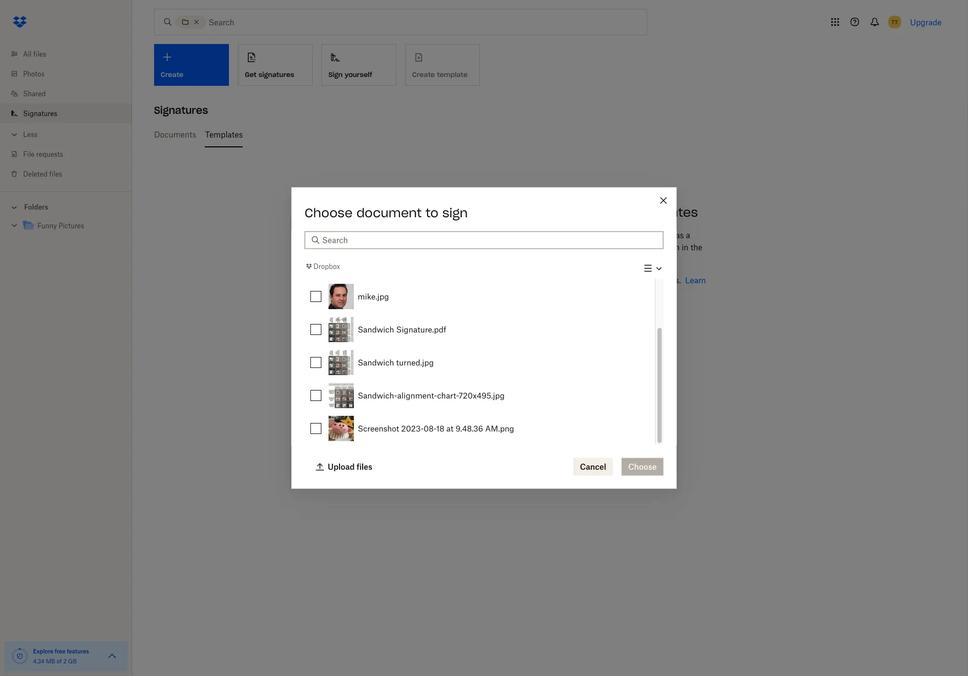 Task type: describe. For each thing, give the bounding box(es) containing it.
upgrade link
[[910, 17, 942, 27]]

dropbox link
[[305, 261, 340, 272]]

get for get templates with dropbox essentials.
[[537, 275, 550, 285]]

signatures link
[[9, 103, 132, 123]]

file requests
[[23, 150, 63, 158]]

upload files
[[328, 462, 372, 472]]

signatures
[[259, 70, 294, 79]]

shared link
[[9, 84, 132, 103]]

pictures
[[59, 222, 84, 230]]

sign
[[329, 70, 343, 79]]

2 a from the left
[[686, 230, 690, 240]]

learn more link
[[537, 275, 706, 297]]

file requests link
[[9, 144, 132, 164]]

cancel button
[[573, 458, 613, 476]]

all
[[23, 50, 32, 58]]

signed
[[633, 242, 657, 252]]

once,
[[611, 230, 630, 240]]

sandwich-
[[357, 391, 397, 400]]

features
[[67, 648, 89, 655]]

screenshot 2023-08-18 at 9.48.36 am.png
[[357, 424, 514, 433]]

file
[[23, 150, 34, 158]]

time
[[571, 205, 599, 220]]

you
[[582, 242, 595, 252]]

upload
[[328, 462, 355, 472]]

1 horizontal spatial signatures
[[154, 104, 208, 116]]

templates
[[205, 130, 243, 139]]

template
[[537, 242, 569, 252]]

deleted files
[[23, 170, 62, 178]]

screenshot 2023-08-18 at 9.48.36 am.png button
[[324, 412, 655, 445]]

files for upload files
[[357, 462, 372, 472]]

sign
[[442, 205, 468, 220]]

sandwich signature.pdf
[[357, 325, 446, 334]]

documents
[[154, 130, 196, 139]]

quota usage element
[[11, 648, 29, 665]]

720x495.jpg
[[458, 391, 504, 400]]

photos link
[[9, 64, 132, 84]]

2
[[63, 658, 67, 665]]

signatures inside signatures 'link'
[[23, 109, 57, 118]]

choose document to sign
[[305, 205, 468, 220]]

sandwich turned.jpg
[[357, 358, 434, 367]]

screenshot
[[357, 424, 399, 433]]

upgrade
[[910, 17, 942, 27]]

then
[[632, 230, 648, 240]]

1 horizontal spatial templates
[[634, 205, 698, 220]]

sandwich for sandwich signature.pdf
[[357, 325, 394, 334]]

templates tab
[[205, 121, 243, 148]]

folders
[[24, 203, 48, 211]]

mike.jpg
[[357, 292, 389, 301]]

choose
[[305, 205, 353, 220]]

the
[[691, 242, 702, 252]]

am.png
[[485, 424, 514, 433]]

upload files button
[[309, 458, 379, 476]]

mb
[[46, 658, 55, 665]]

less
[[23, 130, 37, 138]]

turned.jpg
[[396, 358, 434, 367]]

Search text field
[[322, 234, 657, 246]]

sign yourself
[[329, 70, 372, 79]]

chart-
[[437, 391, 458, 400]]

choose document to sign dialog
[[291, 187, 677, 489]]

explore free features 4.34 mb of 2 gb
[[33, 648, 89, 665]]

list containing all files
[[0, 37, 132, 192]]

sandwich signature.pdf button
[[324, 313, 655, 346]]

1 horizontal spatial dropbox
[[609, 275, 640, 285]]

get
[[612, 242, 624, 252]]

08-
[[423, 424, 436, 433]]

all files
[[23, 50, 46, 58]]



Task type: locate. For each thing, give the bounding box(es) containing it.
0 vertical spatial sandwich
[[357, 325, 394, 334]]

0 vertical spatial dropbox
[[313, 262, 340, 270]]

1 horizontal spatial files
[[49, 170, 62, 178]]

free
[[55, 648, 65, 655]]

0 horizontal spatial dropbox
[[313, 262, 340, 270]]

mike.jpg button
[[324, 280, 655, 313]]

1 a from the left
[[565, 230, 569, 240]]

alignment-
[[397, 391, 437, 400]]

signatures list item
[[0, 103, 132, 123]]

a right as
[[686, 230, 690, 240]]

save
[[537, 205, 567, 220]]

document inside format a document once, then save it as a template so you can get it signed again in the future.
[[572, 230, 608, 240]]

with for templates
[[591, 275, 607, 285]]

get templates with dropbox essentials.
[[537, 275, 681, 285]]

files right all at the left of page
[[33, 50, 46, 58]]

9.48.36
[[455, 424, 483, 433]]

0 vertical spatial files
[[33, 50, 46, 58]]

0 horizontal spatial signatures
[[23, 109, 57, 118]]

0 vertical spatial with
[[603, 205, 630, 220]]

dropbox down format a document once, then save it as a template so you can get it signed again in the future.
[[609, 275, 640, 285]]

row group inside choose document to sign dialog
[[305, 214, 655, 445]]

photos
[[23, 70, 45, 78]]

documents tab
[[154, 121, 196, 148]]

as
[[676, 230, 684, 240]]

templates
[[634, 205, 698, 220], [552, 275, 589, 285]]

0 vertical spatial document
[[356, 205, 422, 220]]

future.
[[537, 255, 561, 264]]

1 sandwich from the top
[[357, 325, 394, 334]]

get left signatures
[[245, 70, 257, 79]]

yourself
[[345, 70, 372, 79]]

it left as
[[669, 230, 674, 240]]

0 vertical spatial it
[[669, 230, 674, 240]]

shared
[[23, 89, 46, 98]]

0 horizontal spatial get
[[245, 70, 257, 79]]

1 vertical spatial with
[[591, 275, 607, 285]]

learn
[[685, 275, 706, 285]]

1 horizontal spatial it
[[669, 230, 674, 240]]

0 horizontal spatial it
[[626, 242, 631, 252]]

get inside button
[[245, 70, 257, 79]]

get for get signatures
[[245, 70, 257, 79]]

with up the "once,"
[[603, 205, 630, 220]]

row group containing mike.jpg
[[305, 214, 655, 445]]

dropbox down choose
[[313, 262, 340, 270]]

sandwich
[[357, 325, 394, 334], [357, 358, 394, 367]]

signatures up documents
[[154, 104, 208, 116]]

sandwich for sandwich turned.jpg
[[357, 358, 394, 367]]

signatures
[[154, 104, 208, 116], [23, 109, 57, 118]]

with down can
[[591, 275, 607, 285]]

1 vertical spatial templates
[[552, 275, 589, 285]]

more
[[537, 288, 556, 297]]

2 sandwich from the top
[[357, 358, 394, 367]]

sandwich up sandwich- on the left bottom of page
[[357, 358, 394, 367]]

to
[[426, 205, 438, 220]]

18
[[436, 424, 444, 433]]

1 vertical spatial document
[[572, 230, 608, 240]]

sandwich down the mike.jpg
[[357, 325, 394, 334]]

a
[[565, 230, 569, 240], [686, 230, 690, 240]]

document inside dialog
[[356, 205, 422, 220]]

0 horizontal spatial files
[[33, 50, 46, 58]]

tab list containing documents
[[154, 121, 946, 148]]

files
[[33, 50, 46, 58], [49, 170, 62, 178], [357, 462, 372, 472]]

a right format
[[565, 230, 569, 240]]

files right deleted
[[49, 170, 62, 178]]

deleted
[[23, 170, 48, 178]]

sign yourself button
[[321, 44, 396, 86]]

templates up more
[[552, 275, 589, 285]]

essentials.
[[642, 275, 681, 285]]

requests
[[36, 150, 63, 158]]

dropbox inside choose document to sign dialog
[[313, 262, 340, 270]]

tab list
[[154, 121, 946, 148]]

learn more
[[537, 275, 706, 297]]

sandwich-alignment-chart-720x495.jpg
[[357, 391, 504, 400]]

0 vertical spatial templates
[[634, 205, 698, 220]]

all files link
[[9, 44, 132, 64]]

0 horizontal spatial document
[[356, 205, 422, 220]]

so
[[571, 242, 580, 252]]

row group
[[305, 214, 655, 445]]

4.34
[[33, 658, 45, 665]]

1 vertical spatial files
[[49, 170, 62, 178]]

files inside button
[[357, 462, 372, 472]]

at
[[446, 424, 453, 433]]

funny
[[37, 222, 57, 230]]

document left to
[[356, 205, 422, 220]]

2 horizontal spatial files
[[357, 462, 372, 472]]

save time with templates
[[537, 205, 698, 220]]

1 vertical spatial get
[[537, 275, 550, 285]]

deleted files link
[[9, 164, 132, 184]]

get up more
[[537, 275, 550, 285]]

with for time
[[603, 205, 630, 220]]

dropbox image
[[9, 11, 31, 33]]

1 vertical spatial it
[[626, 242, 631, 252]]

it
[[669, 230, 674, 240], [626, 242, 631, 252]]

0 horizontal spatial a
[[565, 230, 569, 240]]

funny pictures link
[[22, 219, 123, 234]]

sandwich-alignment-chart-720x495.jpg button
[[324, 379, 655, 412]]

1 horizontal spatial get
[[537, 275, 550, 285]]

of
[[57, 658, 62, 665]]

explore
[[33, 648, 53, 655]]

with
[[603, 205, 630, 220], [591, 275, 607, 285]]

signatures down shared
[[23, 109, 57, 118]]

folders button
[[0, 199, 132, 215]]

get
[[245, 70, 257, 79], [537, 275, 550, 285]]

dropbox
[[313, 262, 340, 270], [609, 275, 640, 285]]

gb
[[68, 658, 77, 665]]

can
[[597, 242, 610, 252]]

again
[[660, 242, 680, 252]]

files right upload
[[357, 462, 372, 472]]

signature.pdf
[[396, 325, 446, 334]]

it right get
[[626, 242, 631, 252]]

document up "you"
[[572, 230, 608, 240]]

None field
[[0, 0, 81, 12]]

sandwich turned.jpg button
[[324, 346, 655, 379]]

2023-
[[401, 424, 423, 433]]

format
[[537, 230, 563, 240]]

1 horizontal spatial document
[[572, 230, 608, 240]]

format a document once, then save it as a template so you can get it signed again in the future.
[[537, 230, 702, 264]]

2 vertical spatial files
[[357, 462, 372, 472]]

in
[[682, 242, 689, 252]]

get signatures button
[[238, 44, 313, 86]]

cancel
[[580, 462, 606, 472]]

less image
[[9, 129, 20, 140]]

1 horizontal spatial a
[[686, 230, 690, 240]]

0 vertical spatial get
[[245, 70, 257, 79]]

funny pictures
[[37, 222, 84, 230]]

get signatures
[[245, 70, 294, 79]]

files for deleted files
[[49, 170, 62, 178]]

1 vertical spatial dropbox
[[609, 275, 640, 285]]

templates up the save at the right
[[634, 205, 698, 220]]

files for all files
[[33, 50, 46, 58]]

list
[[0, 37, 132, 192]]

1 vertical spatial sandwich
[[357, 358, 394, 367]]

save
[[650, 230, 667, 240]]

0 horizontal spatial templates
[[552, 275, 589, 285]]



Task type: vqa. For each thing, say whether or not it's contained in the screenshot.
Screenshot 2023-08-18 at 9.48.36 AM.png
yes



